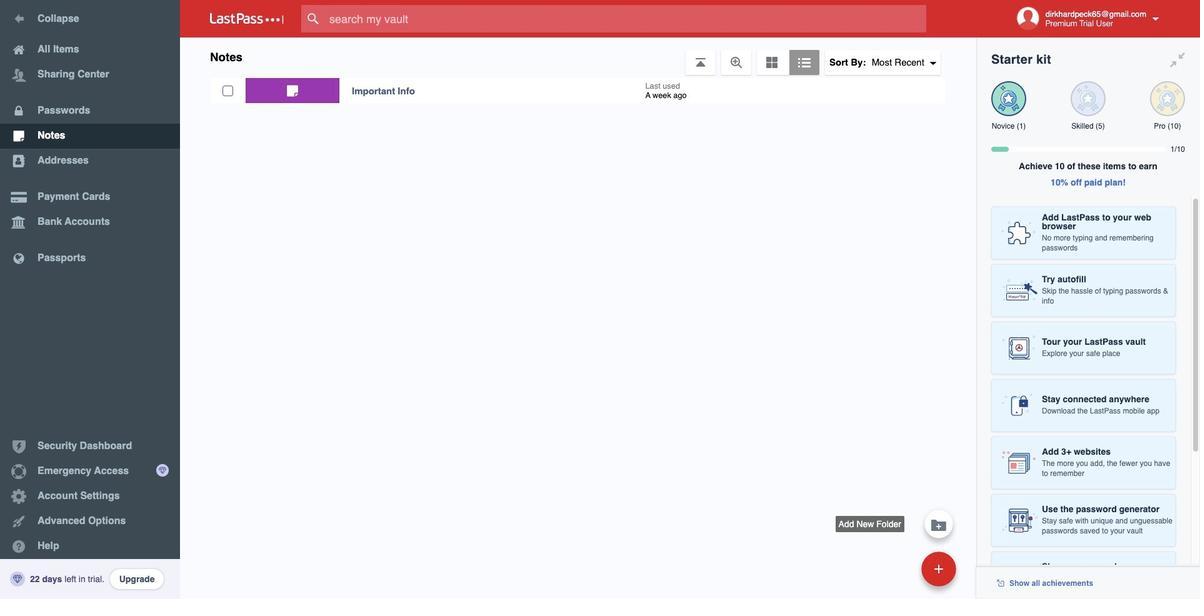 Task type: vqa. For each thing, say whether or not it's contained in the screenshot.
Password Field
no



Task type: locate. For each thing, give the bounding box(es) containing it.
new item navigation
[[836, 506, 964, 600]]

search my vault text field
[[301, 5, 951, 33]]

lastpass image
[[210, 13, 284, 24]]

vault options navigation
[[180, 38, 976, 75]]



Task type: describe. For each thing, give the bounding box(es) containing it.
Search search field
[[301, 5, 951, 33]]

main navigation navigation
[[0, 0, 180, 600]]



